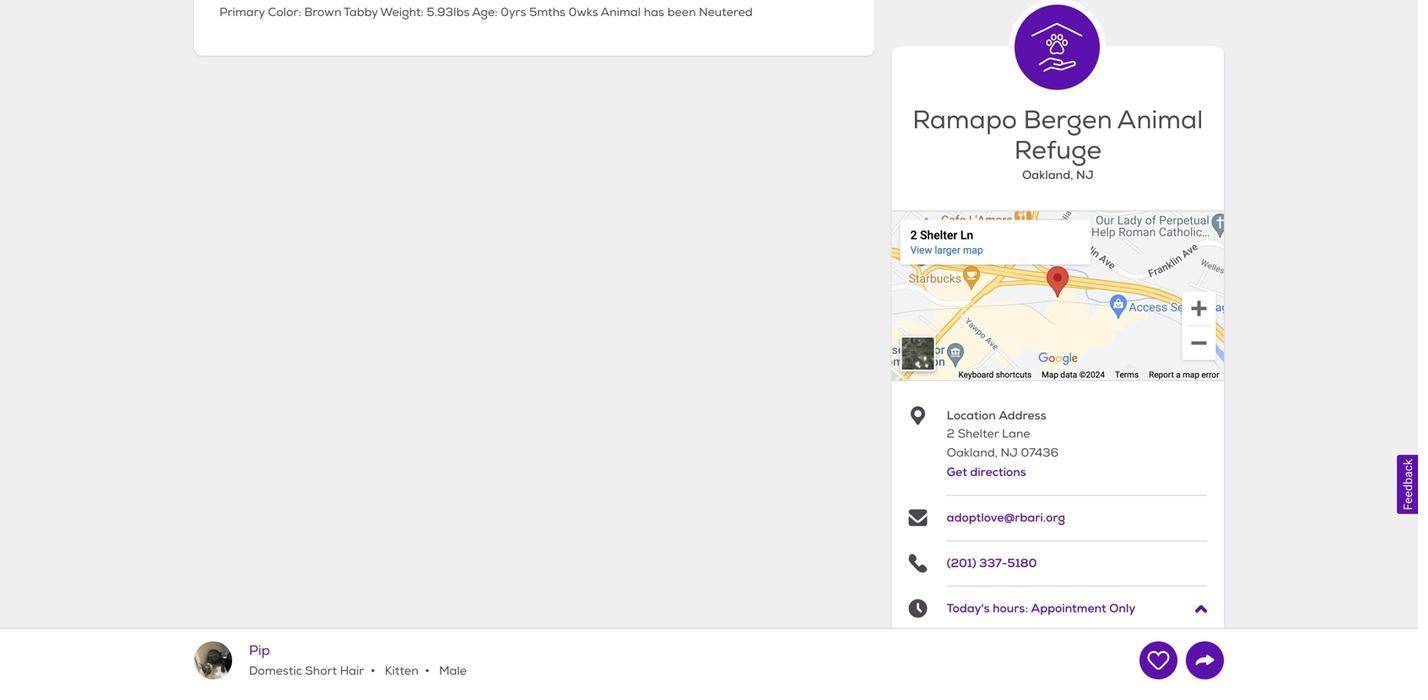 Task type: describe. For each thing, give the bounding box(es) containing it.
5mths
[[529, 5, 566, 20]]

color:
[[268, 5, 301, 20]]

pip image
[[194, 642, 232, 680]]

hair
[[340, 664, 364, 679]]

0yrs
[[501, 5, 526, 20]]

ramapo bergen animal refuge oakland, nj
[[913, 104, 1203, 183]]

male
[[436, 664, 467, 679]]

location
[[947, 408, 996, 423]]

ramapo bergen animal refuge link
[[909, 104, 1207, 167]]

07436
[[1021, 446, 1059, 461]]

adoptlove@rbari.org
[[947, 510, 1065, 525]]

appointment for hours:
[[1031, 601, 1106, 616]]

oakland, inside ramapo bergen animal refuge oakland, nj
[[1022, 167, 1073, 183]]

been
[[667, 5, 696, 20]]

0wks
[[569, 5, 598, 20]]

nj inside location address 2 shelter lane oakland, nj 07436 get directions
[[1001, 446, 1018, 461]]

pip
[[249, 642, 270, 659]]

animal inside ramapo bergen animal refuge oakland, nj
[[1117, 104, 1203, 136]]

today's hours: appointment only button
[[947, 600, 1207, 618]]

domestic short hair
[[249, 664, 364, 679]]

short
[[305, 664, 337, 679]]

1 vertical spatial only
[[1181, 646, 1207, 661]]

bergen
[[1024, 104, 1112, 136]]

has
[[644, 5, 664, 20]]

appointment for only
[[1103, 665, 1178, 680]]

337-
[[979, 555, 1008, 571]]

adoptlove@rbari.org link
[[947, 510, 1065, 525]]

appointment only appointment only
[[1103, 646, 1207, 680]]

(201)
[[947, 555, 976, 571]]

1 vertical spatial appointment
[[1103, 646, 1178, 661]]

lane
[[1002, 427, 1030, 442]]

only for today's hours: appointment only
[[1109, 601, 1136, 616]]

2
[[947, 427, 955, 442]]

ramapo
[[913, 104, 1017, 136]]

primary
[[219, 5, 265, 20]]

brown
[[304, 5, 341, 20]]

today's
[[947, 601, 990, 616]]



Task type: locate. For each thing, give the bounding box(es) containing it.
0 horizontal spatial animal
[[601, 5, 641, 20]]

0 vertical spatial animal
[[601, 5, 641, 20]]

neutered
[[699, 5, 753, 20]]

1 horizontal spatial oakland,
[[1022, 167, 1073, 183]]

1 vertical spatial animal
[[1117, 104, 1203, 136]]

2 vertical spatial only
[[1181, 665, 1207, 680]]

domestic
[[249, 664, 302, 679]]

nj down the lane
[[1001, 446, 1018, 461]]

1 horizontal spatial nj
[[1076, 167, 1094, 183]]

address
[[999, 408, 1046, 423]]

0 vertical spatial appointment
[[1031, 601, 1106, 616]]

tabby
[[344, 5, 378, 20]]

(201) 337-5180 link
[[947, 555, 1037, 571]]

0 horizontal spatial oakland,
[[947, 446, 998, 461]]

only
[[1109, 601, 1136, 616], [1181, 646, 1207, 661], [1181, 665, 1207, 680]]

2 vertical spatial appointment
[[1103, 665, 1178, 680]]

1 horizontal spatial animal
[[1117, 104, 1203, 136]]

age:
[[472, 5, 498, 20]]

get
[[947, 464, 967, 480]]

5180
[[1008, 555, 1037, 571]]

0 vertical spatial oakland,
[[1022, 167, 1073, 183]]

only inside button
[[1109, 601, 1136, 616]]

appointment
[[1031, 601, 1106, 616], [1103, 646, 1178, 661], [1103, 665, 1178, 680]]

animal
[[601, 5, 641, 20], [1117, 104, 1203, 136]]

oakland, inside location address 2 shelter lane oakland, nj 07436 get directions
[[947, 446, 998, 461]]

hours:
[[993, 601, 1028, 616]]

(201) 337-5180
[[947, 555, 1037, 571]]

weight:
[[380, 5, 424, 20]]

nj inside ramapo bergen animal refuge oakland, nj
[[1076, 167, 1094, 183]]

shelter
[[958, 427, 999, 442]]

refuge
[[1014, 135, 1102, 167]]

nj down refuge
[[1076, 167, 1094, 183]]

0 vertical spatial only
[[1109, 601, 1136, 616]]

oakland,
[[1022, 167, 1073, 183], [947, 446, 998, 461]]

oakland, down shelter
[[947, 446, 998, 461]]

1 vertical spatial oakland,
[[947, 446, 998, 461]]

0 horizontal spatial nj
[[1001, 446, 1018, 461]]

0 vertical spatial nj
[[1076, 167, 1094, 183]]

1 vertical spatial nj
[[1001, 446, 1018, 461]]

get directions link
[[947, 464, 1026, 480]]

primary color: brown tabby weight: 5.93lbs age: 0yrs 5mths 0wks animal has been neutered
[[219, 5, 753, 20]]

appointment inside button
[[1031, 601, 1106, 616]]

today's hours: appointment only
[[947, 601, 1136, 616]]

only for appointment only appointment only
[[1181, 665, 1207, 680]]

nj
[[1076, 167, 1094, 183], [1001, 446, 1018, 461]]

oakland, down refuge
[[1022, 167, 1073, 183]]

kitten
[[382, 664, 418, 679]]

location address 2 shelter lane oakland, nj 07436 get directions
[[947, 408, 1059, 480]]

directions
[[970, 464, 1026, 480]]

5.93lbs
[[427, 5, 470, 20]]



Task type: vqa. For each thing, say whether or not it's contained in the screenshot.
sweet pea, adoptable, adult female american bulldog & pit bull terrier, in seattle, wa. "image"
no



